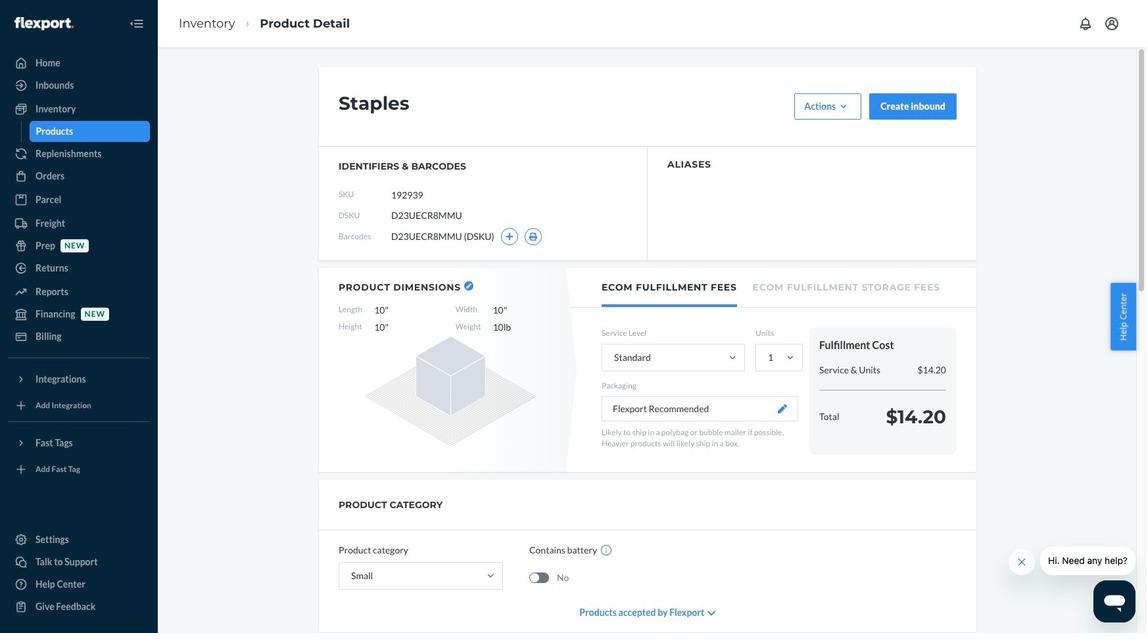 Task type: describe. For each thing, give the bounding box(es) containing it.
open account menu image
[[1105, 16, 1121, 32]]

2 tab from the left
[[753, 268, 941, 305]]

pencil alt image
[[467, 284, 472, 289]]

print image
[[529, 233, 538, 241]]



Task type: locate. For each thing, give the bounding box(es) containing it.
open notifications image
[[1078, 16, 1094, 32]]

plus image
[[506, 233, 514, 241]]

0 horizontal spatial tab
[[602, 268, 737, 307]]

None text field
[[392, 182, 490, 207]]

flexport logo image
[[14, 17, 74, 30]]

tab
[[602, 268, 737, 307], [753, 268, 941, 305]]

tab list
[[571, 268, 977, 308]]

close navigation image
[[129, 16, 145, 32]]

1 tab from the left
[[602, 268, 737, 307]]

breadcrumbs navigation
[[168, 4, 361, 43]]

1 horizontal spatial tab
[[753, 268, 941, 305]]

pen image
[[778, 405, 788, 414]]

chevron down image
[[708, 609, 716, 619]]



